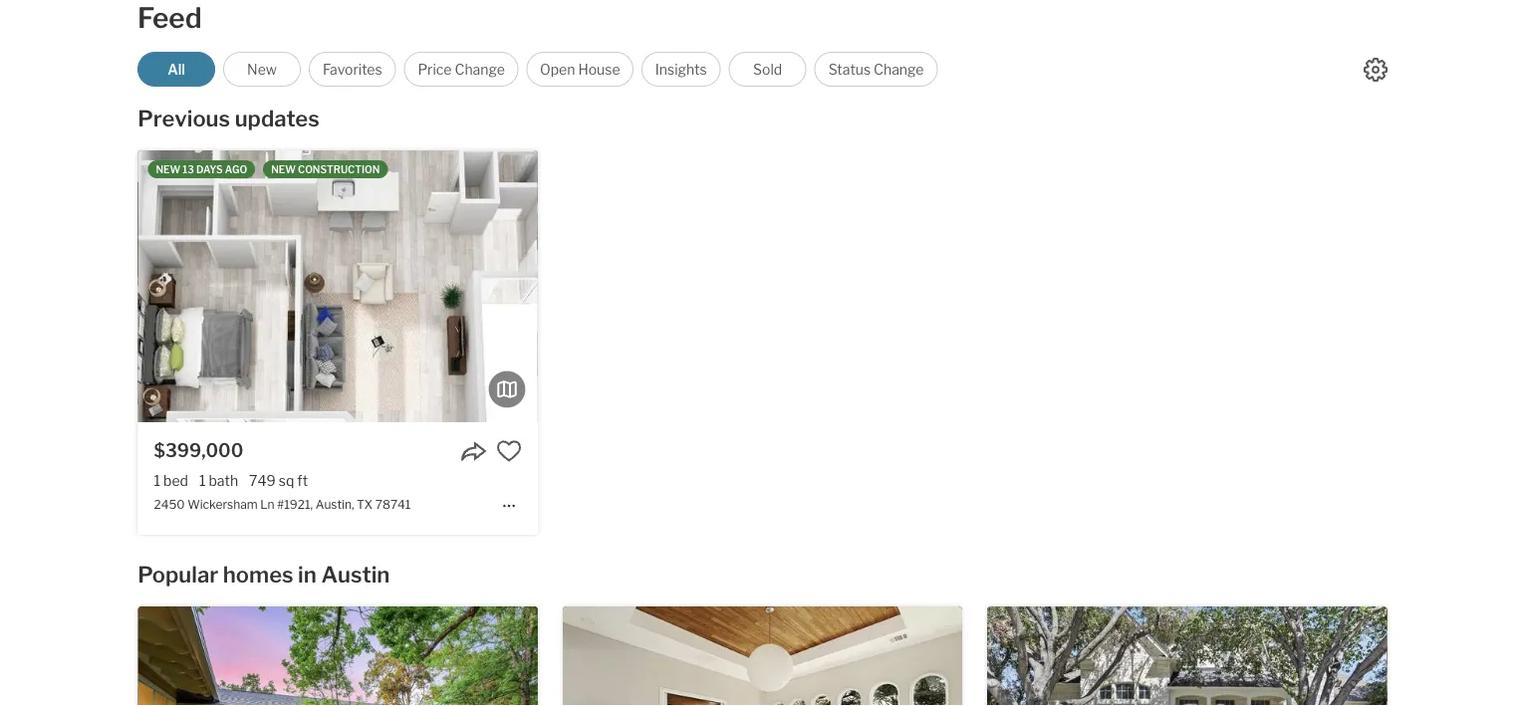 Task type: describe. For each thing, give the bounding box(es) containing it.
Status Change radio
[[815, 52, 938, 87]]

house
[[578, 61, 620, 78]]

homes
[[223, 561, 293, 588]]

ft
[[297, 472, 308, 489]]

austin
[[321, 561, 390, 588]]

price
[[418, 61, 452, 78]]

previous
[[138, 105, 230, 132]]

wickersham
[[187, 498, 258, 512]]

price change
[[418, 61, 505, 78]]

2450
[[154, 498, 185, 512]]

new
[[247, 61, 277, 78]]

2 photo of 3833 river place blvd, austin, tx 78730 image from the left
[[1387, 607, 1525, 706]]

popular
[[138, 561, 218, 588]]

favorite button image
[[496, 438, 522, 464]]

days
[[196, 163, 223, 175]]

78741
[[375, 498, 411, 512]]

Price Change radio
[[404, 52, 519, 87]]

sq
[[279, 472, 294, 489]]

2 photo of 2450 wickersham ln #1921, austin, tx 78741 image from the left
[[538, 150, 937, 422]]

open house
[[540, 61, 620, 78]]

open
[[540, 61, 575, 78]]

1 for 1 bath
[[199, 472, 206, 489]]

popular homes in austin
[[138, 561, 390, 588]]

13
[[183, 163, 194, 175]]

1 photo of 11101 spicewood club dr, austin, tx 78750 image from the left
[[563, 607, 963, 706]]

New radio
[[223, 52, 301, 87]]

1 photo of 3833 river place blvd, austin, tx 78730 image from the left
[[988, 607, 1387, 706]]

change for price change
[[455, 61, 505, 78]]

749 sq ft
[[249, 472, 308, 489]]

sold
[[753, 61, 782, 78]]

new for new construction
[[271, 163, 296, 175]]

previous updates
[[138, 105, 319, 132]]



Task type: vqa. For each thing, say whether or not it's contained in the screenshot.
middle St.
no



Task type: locate. For each thing, give the bounding box(es) containing it.
#1921,
[[277, 498, 313, 512]]

1 new from the left
[[156, 163, 181, 175]]

photo of 718 yaupon valley rd, west lake hills, tx 78746 image
[[138, 607, 538, 706], [538, 607, 937, 706]]

1
[[154, 472, 160, 489], [199, 472, 206, 489]]

1 photo of 2450 wickersham ln #1921, austin, tx 78741 image from the left
[[138, 150, 538, 422]]

1 bed
[[154, 472, 188, 489]]

status
[[829, 61, 871, 78]]

$399,000
[[154, 439, 243, 461]]

0 horizontal spatial new
[[156, 163, 181, 175]]

0 horizontal spatial 1
[[154, 472, 160, 489]]

2 1 from the left
[[199, 472, 206, 489]]

Favorites radio
[[309, 52, 396, 87]]

austin,
[[315, 498, 354, 512]]

status change
[[829, 61, 924, 78]]

favorites
[[323, 61, 382, 78]]

change
[[455, 61, 505, 78], [874, 61, 924, 78]]

new right ago
[[271, 163, 296, 175]]

construction
[[298, 163, 380, 175]]

2 photo of 11101 spicewood club dr, austin, tx 78750 image from the left
[[962, 607, 1362, 706]]

Sold radio
[[729, 52, 807, 87]]

2 new from the left
[[271, 163, 296, 175]]

bed
[[163, 472, 188, 489]]

change right status in the top of the page
[[874, 61, 924, 78]]

749
[[249, 472, 276, 489]]

feed
[[138, 1, 202, 35]]

photo of 3833 river place blvd, austin, tx 78730 image
[[988, 607, 1387, 706], [1387, 607, 1525, 706]]

1 left bath
[[199, 472, 206, 489]]

favorite button checkbox
[[496, 438, 522, 464]]

2 change from the left
[[874, 61, 924, 78]]

ago
[[225, 163, 247, 175]]

1 1 from the left
[[154, 472, 160, 489]]

1 left "bed"
[[154, 472, 160, 489]]

2 photo of 718 yaupon valley rd, west lake hills, tx 78746 image from the left
[[538, 607, 937, 706]]

bath
[[209, 472, 238, 489]]

1 for 1 bed
[[154, 472, 160, 489]]

1 horizontal spatial new
[[271, 163, 296, 175]]

change inside option
[[874, 61, 924, 78]]

option group
[[138, 52, 938, 87]]

change for status change
[[874, 61, 924, 78]]

2450 wickersham ln #1921, austin, tx 78741
[[154, 498, 411, 512]]

1 bath
[[199, 472, 238, 489]]

1 horizontal spatial 1
[[199, 472, 206, 489]]

all
[[168, 61, 185, 78]]

Open House radio
[[527, 52, 634, 87]]

photo of 11101 spicewood club dr, austin, tx 78750 image
[[563, 607, 963, 706], [962, 607, 1362, 706]]

Insights radio
[[642, 52, 721, 87]]

new 13 days ago
[[156, 163, 247, 175]]

tx
[[357, 498, 373, 512]]

option group containing all
[[138, 52, 938, 87]]

change right price
[[455, 61, 505, 78]]

All radio
[[138, 52, 215, 87]]

new
[[156, 163, 181, 175], [271, 163, 296, 175]]

insights
[[655, 61, 707, 78]]

new for new 13 days ago
[[156, 163, 181, 175]]

1 photo of 718 yaupon valley rd, west lake hills, tx 78746 image from the left
[[138, 607, 538, 706]]

ln
[[260, 498, 274, 512]]

0 horizontal spatial change
[[455, 61, 505, 78]]

new construction
[[271, 163, 380, 175]]

1 horizontal spatial change
[[874, 61, 924, 78]]

in
[[298, 561, 317, 588]]

photo of 2450 wickersham ln #1921, austin, tx 78741 image
[[138, 150, 538, 422], [538, 150, 937, 422]]

change inside radio
[[455, 61, 505, 78]]

new left 13
[[156, 163, 181, 175]]

1 change from the left
[[455, 61, 505, 78]]

updates
[[235, 105, 319, 132]]



